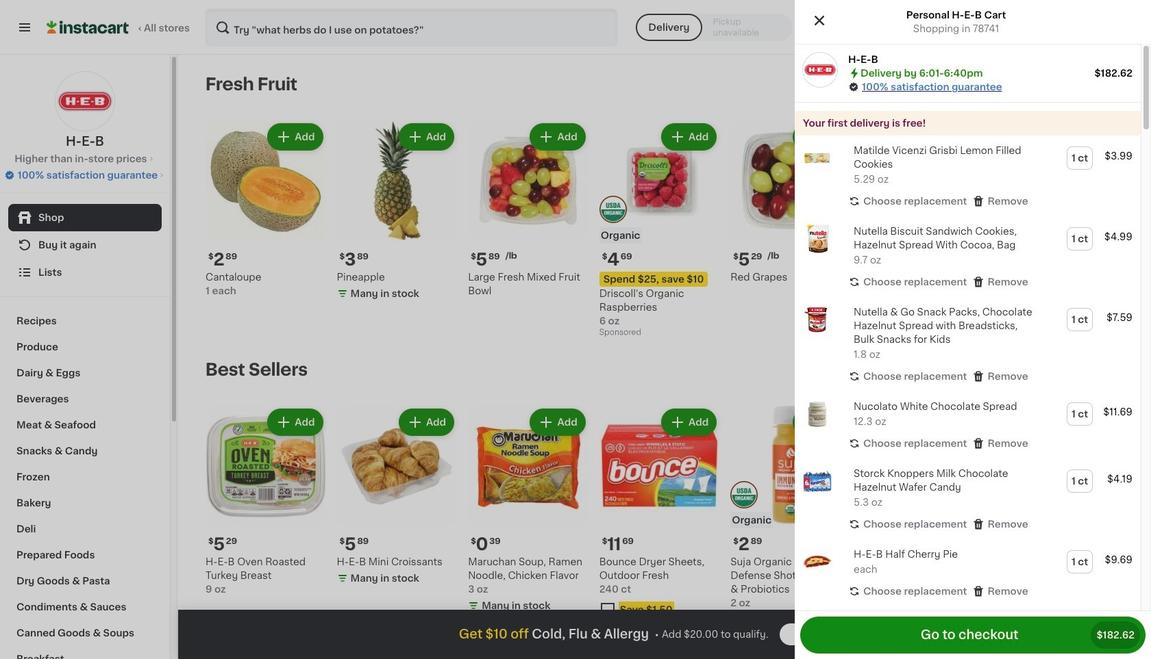 Task type: locate. For each thing, give the bounding box(es) containing it.
nucolato white chocolate spread image
[[803, 400, 832, 429]]

1 vertical spatial item carousel region
[[206, 357, 1114, 645]]

sponsored image
[[599, 329, 641, 337], [731, 612, 772, 620], [599, 628, 641, 636]]

$5.89 per pound element
[[468, 246, 588, 270]]

None search field
[[205, 8, 618, 47]]

storck knoppers milk chocolate hazelnut wafer candy image
[[803, 467, 832, 496]]

2 product group from the top
[[795, 217, 1141, 297]]

0 vertical spatial sponsored image
[[599, 329, 641, 337]]

get $10 off cold, flu & allergy region
[[178, 611, 1151, 660]]

product group
[[206, 121, 326, 298], [337, 121, 457, 303], [468, 121, 588, 298], [599, 121, 720, 340], [731, 121, 851, 284], [862, 121, 982, 298], [993, 121, 1114, 284], [206, 406, 326, 597], [337, 406, 457, 589], [468, 406, 588, 616], [599, 406, 720, 640], [731, 406, 851, 623], [862, 406, 982, 597], [993, 406, 1114, 611]]

h-e-b half cherry pie image
[[803, 548, 832, 577]]

h e b image
[[803, 53, 837, 87]]

main content
[[178, 55, 1151, 660]]

1 vertical spatial sponsored image
[[731, 612, 772, 620]]

6 product group from the top
[[795, 540, 1141, 607]]

2 item carousel region from the top
[[206, 357, 1114, 645]]

status
[[620, 606, 673, 616]]

7 product group from the top
[[795, 607, 1141, 660]]

3 product group from the top
[[795, 297, 1141, 392]]

2 vertical spatial sponsored image
[[599, 628, 641, 636]]

product group
[[795, 136, 1141, 217], [795, 217, 1141, 297], [795, 297, 1141, 392], [795, 392, 1141, 459], [795, 459, 1141, 540], [795, 540, 1141, 607], [795, 607, 1141, 660]]

0 vertical spatial item carousel region
[[206, 71, 1114, 346]]

item carousel region
[[206, 71, 1114, 346], [206, 357, 1114, 645]]

matilde vicenzi grisbì lemon filled cookies image
[[803, 144, 832, 173]]

service type group
[[636, 14, 793, 41]]



Task type: vqa. For each thing, say whether or not it's contained in the screenshot.
second item carousel region from the bottom of the page
yes



Task type: describe. For each thing, give the bounding box(es) containing it.
h-e-b logo image
[[55, 71, 115, 132]]

instacart logo image
[[47, 19, 129, 36]]

$5.29 per pound element
[[731, 246, 851, 270]]

nutella & go snack packs, chocolate hazelnut spread with breadsticks, bulk snacks for kids image
[[803, 306, 832, 334]]

treatment tracker modal dialog
[[178, 611, 1151, 660]]

4 product group from the top
[[795, 392, 1141, 459]]

nutella biscuit sandwich cookies, hazelnut spread with cocoa, bag image
[[803, 225, 832, 254]]

5 product group from the top
[[795, 459, 1141, 540]]

1 product group from the top
[[795, 136, 1141, 217]]

1 item carousel region from the top
[[206, 71, 1114, 346]]



